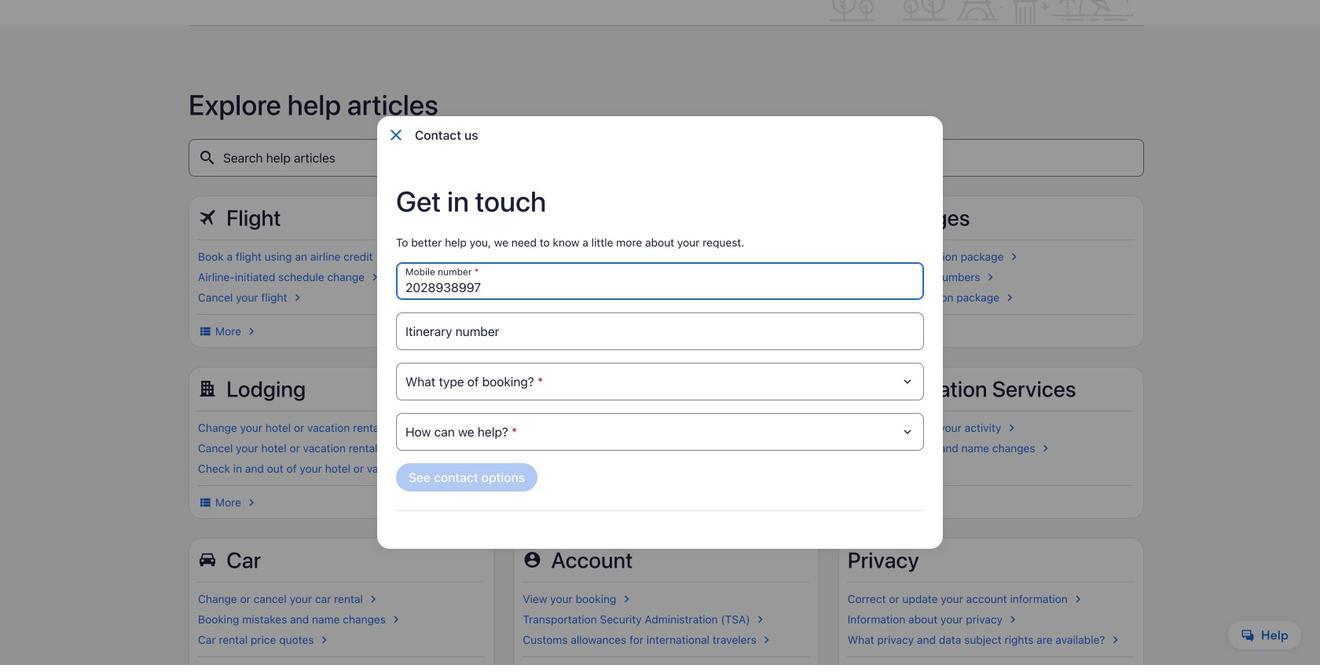 Task type: describe. For each thing, give the bounding box(es) containing it.
explore help articles region
[[189, 64, 1144, 666]]

close contact us image
[[387, 126, 405, 145]]

welcome banner image image
[[817, 0, 1144, 24]]



Task type: locate. For each thing, give the bounding box(es) containing it.
None text field
[[396, 262, 924, 300]]

medium image
[[721, 250, 735, 264], [1007, 250, 1021, 264], [290, 291, 304, 305], [676, 291, 690, 305], [1003, 291, 1017, 305], [429, 421, 443, 435], [1005, 421, 1019, 435], [424, 442, 439, 456], [714, 442, 728, 456], [1039, 442, 1053, 456], [445, 462, 459, 476], [931, 462, 946, 476], [198, 496, 212, 510], [244, 496, 259, 510], [366, 593, 380, 607], [1006, 613, 1020, 627]]

None text field
[[396, 313, 924, 350]]

medium image
[[376, 250, 390, 264], [368, 270, 382, 284], [983, 270, 998, 284], [198, 325, 212, 339], [244, 325, 259, 339], [620, 593, 634, 607], [1071, 593, 1085, 607], [389, 613, 403, 627], [753, 613, 767, 627], [317, 633, 331, 648], [760, 633, 774, 648], [1108, 633, 1122, 648]]

see more cruise articles image
[[523, 496, 537, 510]]



Task type: vqa. For each thing, say whether or not it's contained in the screenshot.
the '14' "button"
no



